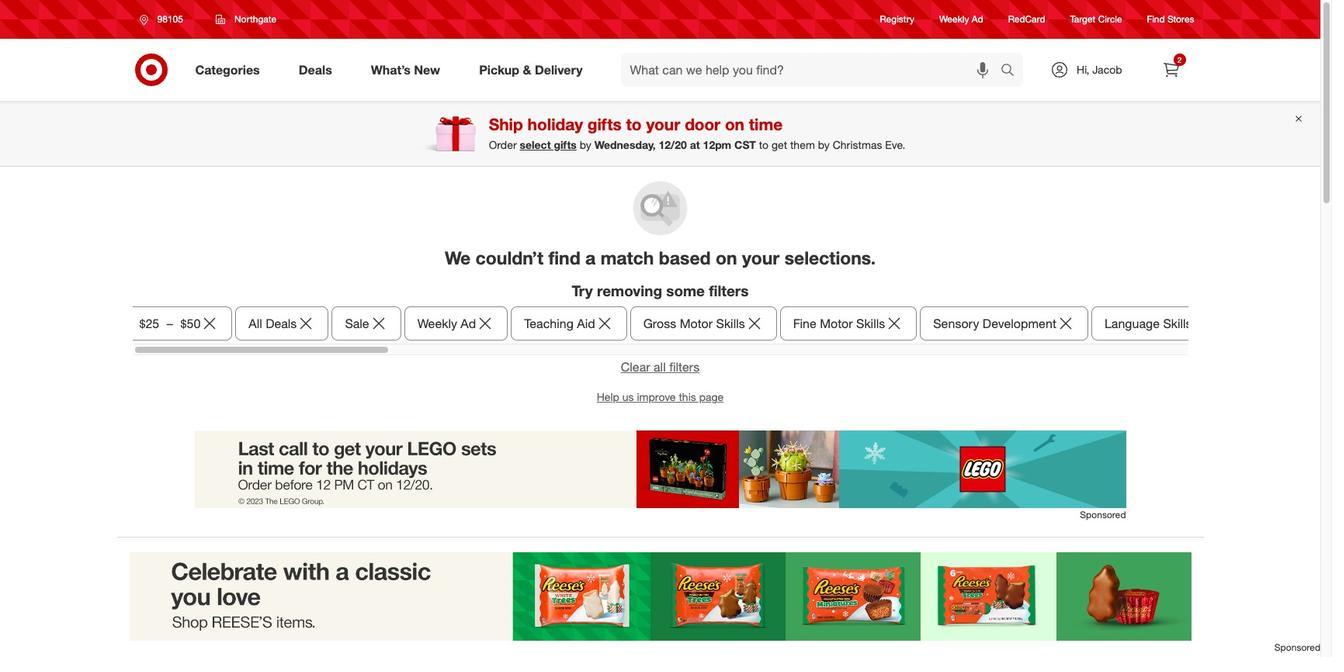 Task type: locate. For each thing, give the bounding box(es) containing it.
skills inside 'button'
[[716, 316, 745, 331]]

weekly ad down we on the left of page
[[417, 316, 476, 331]]

target circle
[[1071, 14, 1123, 25]]

0 horizontal spatial skills
[[716, 316, 745, 331]]

0 horizontal spatial weekly
[[417, 316, 457, 331]]

0 vertical spatial ad
[[972, 14, 984, 25]]

1 horizontal spatial ad
[[972, 14, 984, 25]]

puzzles
[[760, 551, 825, 573]]

deals right all
[[265, 316, 297, 331]]

rubik's cube image
[[132, 592, 260, 658], [132, 592, 260, 658]]

What can we help you find? suggestions appear below search field
[[621, 53, 1005, 87]]

deals link
[[286, 53, 352, 87]]

2 motor from the left
[[820, 316, 853, 331]]

1 motor from the left
[[680, 316, 713, 331]]

1 vertical spatial weekly ad
[[417, 316, 476, 331]]

0 vertical spatial on
[[725, 114, 745, 135]]

skills right fine
[[856, 316, 885, 331]]

ad inside 'weekly ad' link
[[972, 14, 984, 25]]

match
[[601, 247, 654, 269]]

1 vertical spatial weekly
[[417, 316, 457, 331]]

1 horizontal spatial deals
[[299, 62, 332, 77]]

to
[[626, 114, 642, 135], [759, 138, 769, 151]]

0 vertical spatial deals
[[299, 62, 332, 77]]

find
[[1148, 14, 1166, 25]]

1 vertical spatial on
[[716, 247, 738, 269]]

1 horizontal spatial filters
[[709, 282, 749, 300]]

1 horizontal spatial skills
[[856, 316, 885, 331]]

try
[[572, 282, 593, 300]]

them
[[791, 138, 815, 151]]

1 vertical spatial your
[[742, 247, 780, 269]]

0 vertical spatial to
[[626, 114, 642, 135]]

weekly right registry
[[940, 14, 970, 25]]

weekly ad inside button
[[417, 316, 476, 331]]

circle
[[1099, 14, 1123, 25]]

stores
[[1168, 14, 1195, 25]]

what's new
[[371, 62, 441, 77]]

aid
[[577, 316, 595, 331]]

northgate
[[234, 13, 277, 25]]

weekly
[[940, 14, 970, 25], [417, 316, 457, 331]]

search
[[994, 63, 1032, 79]]

0 vertical spatial weekly
[[940, 14, 970, 25]]

gross motor skills button
[[630, 306, 777, 341]]

sale
[[345, 316, 369, 331]]

page
[[700, 391, 724, 404]]

weekly down we on the left of page
[[417, 316, 457, 331]]

karmagami pixels brainteaser image
[[608, 592, 735, 658], [608, 592, 735, 658]]

sensory development button
[[920, 306, 1089, 341]]

0 horizontal spatial gifts
[[554, 138, 577, 151]]

weekly ad
[[940, 14, 984, 25], [417, 316, 476, 331]]

1 horizontal spatial weekly ad
[[940, 14, 984, 25]]

karmagami boho brainteaser image
[[925, 592, 1052, 658], [925, 592, 1052, 658]]

ad left the redcard
[[972, 14, 984, 25]]

rubik's phantom 3x3 cube advanced brainteaser image
[[449, 592, 577, 658], [449, 592, 577, 658]]

cst
[[735, 138, 756, 151]]

sensory
[[933, 316, 979, 331]]

2 skills from the left
[[856, 316, 885, 331]]

sponsored
[[1081, 510, 1127, 521], [1275, 642, 1321, 654]]

pickup
[[479, 62, 520, 77]]

on right based
[[716, 247, 738, 269]]

0 horizontal spatial weekly ad
[[417, 316, 476, 331]]

filters right the all
[[670, 359, 700, 375]]

0 vertical spatial &
[[523, 62, 532, 77]]

motor down some
[[680, 316, 713, 331]]

your up 12/20
[[647, 114, 681, 135]]

to up wednesday,
[[626, 114, 642, 135]]

motor for fine
[[820, 316, 853, 331]]

ad down we on the left of page
[[460, 316, 476, 331]]

skills for gross motor skills
[[716, 316, 745, 331]]

by down holiday
[[580, 138, 592, 151]]

christmas
[[833, 138, 883, 151]]

0 vertical spatial advertisement region
[[195, 431, 1127, 509]]

1 horizontal spatial weekly
[[940, 14, 970, 25]]

at
[[690, 138, 700, 151]]

we couldn't find a match based on your selections.
[[445, 247, 876, 269]]

help us improve this page
[[597, 391, 724, 404]]

your inside ship holiday gifts to your door on time order select gifts by wednesday, 12/20 at 12pm cst to get them by christmas eve.
[[647, 114, 681, 135]]

0 vertical spatial filters
[[709, 282, 749, 300]]

weekly ad link
[[940, 13, 984, 26]]

based
[[659, 247, 711, 269]]

0 horizontal spatial ad
[[460, 316, 476, 331]]

deals
[[299, 62, 332, 77], [265, 316, 297, 331]]

hi, jacob
[[1077, 63, 1123, 76]]

motor
[[680, 316, 713, 331], [820, 316, 853, 331]]

teaching
[[524, 316, 573, 331]]

1 horizontal spatial by
[[819, 138, 830, 151]]

1 vertical spatial ad
[[460, 316, 476, 331]]

& right the "games"
[[743, 551, 755, 573]]

what's new link
[[358, 53, 460, 87]]

98105 button
[[129, 5, 200, 33]]

filters up gross motor skills 'button'
[[709, 282, 749, 300]]

teaching aid
[[524, 316, 595, 331]]

by right them on the top right of the page
[[819, 138, 830, 151]]

1 vertical spatial to
[[759, 138, 769, 151]]

clear
[[621, 359, 651, 375]]

0 vertical spatial your
[[647, 114, 681, 135]]

all deals
[[248, 316, 297, 331]]

gifts up wednesday,
[[588, 114, 622, 135]]

gifts
[[588, 114, 622, 135], [554, 138, 577, 151]]

1 vertical spatial deals
[[265, 316, 297, 331]]

what's
[[371, 62, 411, 77]]

rubik's mini image
[[291, 592, 418, 658], [291, 592, 418, 658]]

pickup & delivery
[[479, 62, 583, 77]]

3 skills from the left
[[1163, 316, 1192, 331]]

categories link
[[182, 53, 279, 87]]

help
[[597, 391, 620, 404]]

chuckle & roar matching + : match & more image
[[1083, 592, 1211, 658], [1083, 592, 1211, 658]]

all deals button
[[235, 306, 328, 341]]

language skills button
[[1092, 306, 1224, 341]]

0 horizontal spatial your
[[647, 114, 681, 135]]

skills right gross
[[716, 316, 745, 331]]

0 horizontal spatial to
[[626, 114, 642, 135]]

1 horizontal spatial sponsored
[[1275, 642, 1321, 654]]

pickup & delivery link
[[466, 53, 602, 87]]

0 horizontal spatial sponsored
[[1081, 510, 1127, 521]]

& right pickup on the top left of page
[[523, 62, 532, 77]]

1 skills from the left
[[716, 316, 745, 331]]

motor inside button
[[820, 316, 853, 331]]

weekly ad right registry
[[940, 14, 984, 25]]

motor right fine
[[820, 316, 853, 331]]

find stores link
[[1148, 13, 1195, 26]]

gifts down holiday
[[554, 138, 577, 151]]

educational insights kanoodle brain-twisting solitaire game 14pc image
[[766, 592, 894, 658], [766, 592, 894, 658]]

2 horizontal spatial skills
[[1163, 316, 1192, 331]]

your left selections.
[[742, 247, 780, 269]]

1 horizontal spatial &
[[743, 551, 755, 573]]

1 horizontal spatial motor
[[820, 316, 853, 331]]

ship
[[489, 114, 523, 135]]

advertisement region
[[195, 431, 1127, 509], [0, 553, 1321, 641]]

1 vertical spatial &
[[743, 551, 755, 573]]

0 horizontal spatial by
[[580, 138, 592, 151]]

12pm
[[703, 138, 732, 151]]

redcard
[[1009, 14, 1046, 25]]

0 vertical spatial gifts
[[588, 114, 622, 135]]

0 horizontal spatial filters
[[670, 359, 700, 375]]

by
[[580, 138, 592, 151], [819, 138, 830, 151]]

fine
[[793, 316, 817, 331]]

door
[[685, 114, 721, 135]]

2
[[1178, 55, 1182, 64]]

deals left what's
[[299, 62, 332, 77]]

1 vertical spatial filters
[[670, 359, 700, 375]]

ad
[[972, 14, 984, 25], [460, 316, 476, 331]]

language skills
[[1105, 316, 1192, 331]]

skills right "language" at right
[[1163, 316, 1192, 331]]

categories
[[195, 62, 260, 77]]

$25
[[139, 316, 159, 331]]

on inside ship holiday gifts to your door on time order select gifts by wednesday, 12/20 at 12pm cst to get them by christmas eve.
[[725, 114, 745, 135]]

1 by from the left
[[580, 138, 592, 151]]

target
[[1071, 14, 1096, 25]]

weekly inside button
[[417, 316, 457, 331]]

1 horizontal spatial your
[[742, 247, 780, 269]]

to left get in the top right of the page
[[759, 138, 769, 151]]

motor inside 'button'
[[680, 316, 713, 331]]

filters
[[709, 282, 749, 300], [670, 359, 700, 375]]

0 horizontal spatial motor
[[680, 316, 713, 331]]

0 horizontal spatial deals
[[265, 316, 297, 331]]

development
[[983, 316, 1057, 331]]

on up the cst
[[725, 114, 745, 135]]



Task type: describe. For each thing, give the bounding box(es) containing it.
clear all filters
[[621, 359, 700, 375]]

games
[[678, 551, 738, 573]]

on for door
[[725, 114, 745, 135]]

target circle link
[[1071, 13, 1123, 26]]

all
[[248, 316, 262, 331]]

jacob
[[1093, 63, 1123, 76]]

1 vertical spatial gifts
[[554, 138, 577, 151]]

98105
[[157, 13, 183, 25]]

fine motor skills button
[[780, 306, 917, 341]]

trending
[[496, 551, 569, 573]]

$25  –  $50
[[139, 316, 200, 331]]

hi,
[[1077, 63, 1090, 76]]

0 horizontal spatial &
[[523, 62, 532, 77]]

order
[[489, 138, 517, 151]]

try removing some filters
[[572, 282, 749, 300]]

1 horizontal spatial to
[[759, 138, 769, 151]]

ship holiday gifts to your door on time order select gifts by wednesday, 12/20 at 12pm cst to get them by christmas eve.
[[489, 114, 906, 151]]

removing
[[597, 282, 663, 300]]

1 horizontal spatial gifts
[[588, 114, 622, 135]]

improve
[[637, 391, 676, 404]]

search button
[[994, 53, 1032, 90]]

us
[[623, 391, 634, 404]]

delivery
[[535, 62, 583, 77]]

we
[[445, 247, 471, 269]]

weekly ad button
[[404, 306, 508, 341]]

select
[[520, 138, 551, 151]]

gross
[[643, 316, 676, 331]]

$25  –  $50 button
[[126, 306, 232, 341]]

trending brainteaser games & puzzles
[[496, 551, 825, 573]]

wednesday,
[[595, 138, 656, 151]]

a
[[586, 247, 596, 269]]

sensory development
[[933, 316, 1057, 331]]

registry
[[880, 14, 915, 25]]

skills for fine motor skills
[[856, 316, 885, 331]]

registry link
[[880, 13, 915, 26]]

teaching aid button
[[511, 306, 627, 341]]

time
[[749, 114, 783, 135]]

0 vertical spatial sponsored
[[1081, 510, 1127, 521]]

holiday
[[528, 114, 583, 135]]

2 link
[[1155, 53, 1189, 87]]

new
[[414, 62, 441, 77]]

motor for gross
[[680, 316, 713, 331]]

sale button
[[332, 306, 401, 341]]

selections.
[[785, 247, 876, 269]]

on for based
[[716, 247, 738, 269]]

northgate button
[[206, 5, 287, 33]]

clear all filters button
[[621, 358, 700, 376]]

help us improve this page button
[[597, 390, 724, 406]]

12/20
[[659, 138, 687, 151]]

1 vertical spatial sponsored
[[1275, 642, 1321, 654]]

get
[[772, 138, 788, 151]]

brainteaser
[[574, 551, 673, 573]]

0 vertical spatial weekly ad
[[940, 14, 984, 25]]

language
[[1105, 316, 1160, 331]]

all
[[654, 359, 666, 375]]

eve.
[[886, 138, 906, 151]]

fine motor skills
[[793, 316, 885, 331]]

gross motor skills
[[643, 316, 745, 331]]

find stores
[[1148, 14, 1195, 25]]

redcard link
[[1009, 13, 1046, 26]]

deals inside button
[[265, 316, 297, 331]]

$50
[[180, 316, 200, 331]]

2 by from the left
[[819, 138, 830, 151]]

couldn't
[[476, 247, 544, 269]]

find
[[549, 247, 581, 269]]

1 vertical spatial advertisement region
[[0, 553, 1321, 641]]

ad inside weekly ad button
[[460, 316, 476, 331]]

some
[[667, 282, 705, 300]]

filters inside button
[[670, 359, 700, 375]]



Task type: vqa. For each thing, say whether or not it's contained in the screenshot.
redeem inside the When you pay with a RedCard™, you'll earn one vote to help direct where Target gives for every eligible purchase and continue to save 5% right away. Enter your mobile number or scan your Target Circle™ barcode to redeem saved offers at the same time.
no



